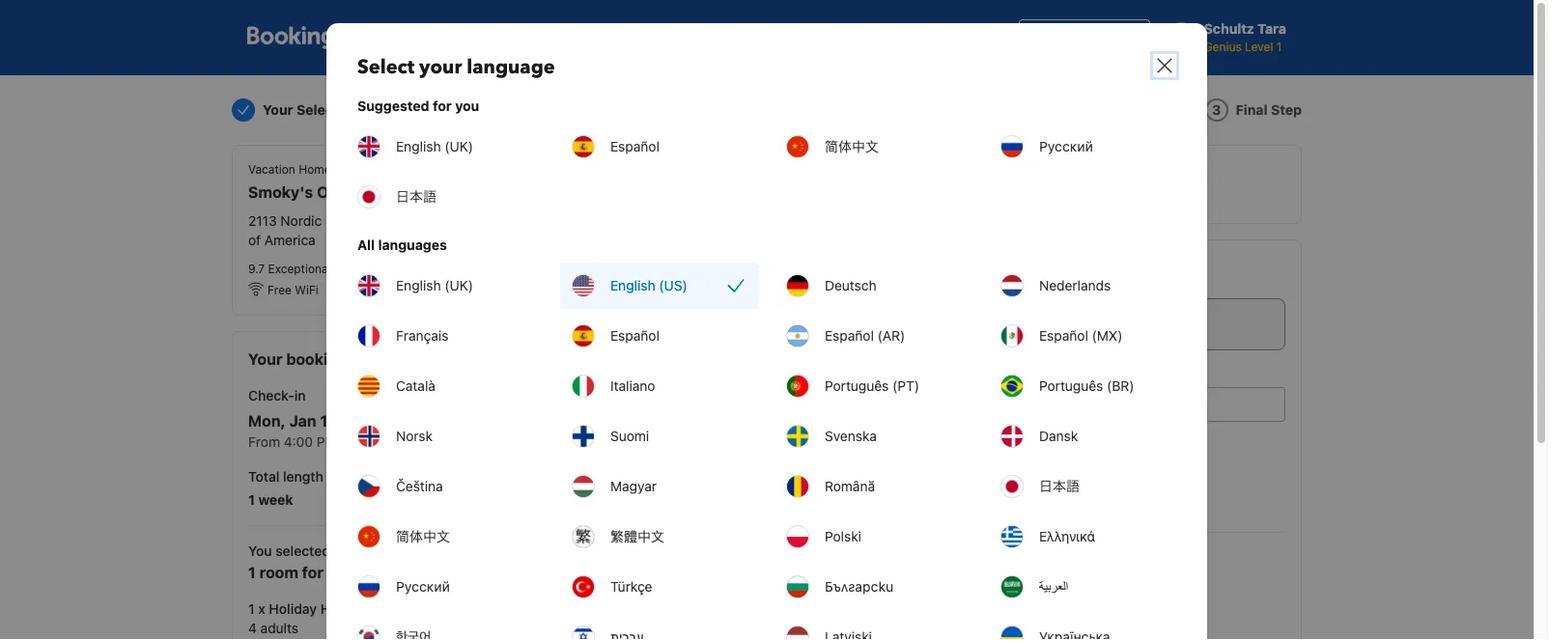 Task type: locate. For each thing, give the bounding box(es) containing it.
русский
[[1039, 138, 1093, 155], [396, 579, 450, 595]]

dansk link
[[989, 413, 1188, 460]]

address
[[807, 498, 857, 515]]

2024 right 1, on the left bottom of the page
[[336, 413, 376, 430]]

in right fill
[[794, 316, 805, 332]]

2 english (uk) link from the top
[[346, 263, 545, 309]]

1 vertical spatial español link
[[560, 313, 759, 359]]

english down languages at the top of the page
[[396, 277, 441, 294]]

1 vertical spatial русский link
[[346, 564, 545, 610]]

日本語 link up ελληνικά link
[[989, 464, 1188, 510]]

language
[[467, 54, 555, 80]]

1 (uk) from the top
[[445, 138, 473, 155]]

1 vertical spatial details
[[350, 351, 401, 368]]

1 vertical spatial home
[[320, 601, 358, 617]]

1 horizontal spatial 日本語
[[1039, 478, 1080, 495]]

0 vertical spatial english (uk)
[[396, 138, 473, 155]]

home down adult
[[320, 601, 358, 617]]

1 left adult
[[327, 564, 335, 582]]

out
[[453, 388, 474, 404]]

0 horizontal spatial русский
[[396, 579, 450, 595]]

jan up 4:00 pm
[[289, 413, 316, 430]]

your
[[1054, 29, 1082, 45], [419, 54, 462, 80], [667, 256, 710, 282]]

None text field
[[613, 387, 941, 422], [957, 387, 1286, 422], [613, 609, 941, 639], [613, 387, 941, 422], [957, 387, 1286, 422], [613, 609, 941, 639]]

0 vertical spatial русский link
[[989, 124, 1188, 170]]

简体中文 for right 简体中文 link
[[825, 138, 879, 155]]

0 vertical spatial your
[[263, 101, 293, 118]]

1 horizontal spatial for
[[433, 98, 452, 114]]

1 name from the left
[[646, 367, 685, 383]]

name right last
[[989, 367, 1027, 383]]

Double-check for typos text field
[[613, 459, 941, 494]]

you
[[248, 543, 272, 560]]

2024 inside check-out mon, jan 8, 2024 until 10:00 am
[[497, 413, 537, 430]]

0 horizontal spatial name
[[646, 367, 685, 383]]

2 português from the left
[[1039, 378, 1103, 394]]

just
[[746, 316, 773, 332]]

property
[[1086, 29, 1141, 45]]

to
[[764, 498, 777, 515]]

0 horizontal spatial check-
[[248, 388, 294, 404]]

0 vertical spatial 日本語
[[396, 188, 437, 205]]

0 horizontal spatial for
[[302, 564, 324, 582]]

check- inside the check-in mon, jan 1, 2024 from 4:00 pm
[[248, 388, 294, 404]]

your
[[263, 101, 293, 118], [248, 351, 282, 368]]

enter your details
[[613, 256, 778, 282]]

0 vertical spatial español link
[[560, 124, 759, 170]]

english (uk) down languages at the top of the page
[[396, 277, 473, 294]]

1 vertical spatial english (uk) link
[[346, 263, 545, 309]]

vacation
[[248, 162, 295, 177]]

0 vertical spatial (uk)
[[445, 138, 473, 155]]

1 horizontal spatial português
[[1039, 378, 1103, 394]]

home
[[299, 162, 331, 177], [320, 601, 358, 617]]

0 vertical spatial 简体中文 link
[[775, 124, 974, 170]]

português (br) link
[[989, 363, 1188, 410]]

required
[[843, 316, 895, 332]]

your booking details
[[248, 351, 401, 368]]

1 inside the schultz tara genius level 1
[[1277, 40, 1282, 54]]

português left (pt) at the bottom of page
[[825, 378, 889, 394]]

smoky's
[[248, 184, 313, 201]]

email address
[[613, 439, 711, 455]]

check- up norsk
[[407, 388, 453, 404]]

address
[[652, 439, 707, 455], [613, 588, 671, 605]]

2 mon, from the left
[[407, 413, 444, 430]]

check- up 'from'
[[248, 388, 294, 404]]

日本語 up languages at the top of the page
[[396, 188, 437, 205]]

list your property link
[[1019, 19, 1150, 56]]

español link for english (uk)
[[560, 124, 759, 170]]

(uk) down you
[[445, 138, 473, 155]]

2 english (uk) from the top
[[396, 277, 473, 294]]

1 vertical spatial your
[[248, 351, 282, 368]]

free
[[268, 283, 292, 298]]

2 2024 from the left
[[497, 413, 537, 430]]

0 horizontal spatial português
[[825, 378, 889, 394]]

overlook
[[317, 184, 384, 201]]

1 english (uk) link from the top
[[346, 124, 545, 170]]

português for português (br)
[[1039, 378, 1103, 394]]

mon, inside check-out mon, jan 8, 2024 until 10:00 am
[[407, 413, 444, 430]]

1 horizontal spatial русский
[[1039, 138, 1093, 155]]

العربية link
[[989, 564, 1188, 610]]

0 horizontal spatial in
[[294, 388, 306, 404]]

your left selection
[[263, 101, 293, 118]]

english (uk) link up français link
[[346, 263, 545, 309]]

2 vertical spatial your
[[667, 256, 710, 282]]

for
[[433, 98, 452, 114], [302, 564, 324, 582]]

english (uk)
[[396, 138, 473, 155], [396, 277, 473, 294]]

1 vertical spatial in
[[294, 388, 306, 404]]

details
[[715, 256, 778, 282], [350, 351, 401, 368]]

български link
[[775, 564, 974, 610]]

length
[[283, 469, 324, 485]]

1 vertical spatial 简体中文
[[396, 528, 450, 545]]

1 check- from the left
[[248, 388, 294, 404]]

1 down tara on the right top
[[1277, 40, 1282, 54]]

smoky's overlook
[[248, 184, 384, 201]]

your right enter
[[667, 256, 710, 282]]

in inside the check-in mon, jan 1, 2024 from 4:00 pm
[[294, 388, 306, 404]]

room
[[260, 564, 298, 582]]

booking
[[286, 351, 347, 368]]

holiday
[[269, 601, 317, 617]]

0 vertical spatial for
[[433, 98, 452, 114]]

check-out mon, jan 8, 2024 until 10:00 am
[[407, 388, 537, 450]]

languages
[[378, 237, 447, 253]]

vacation home
[[248, 162, 331, 177]]

jan inside check-out mon, jan 8, 2024 until 10:00 am
[[448, 413, 475, 430]]

list your property
[[1027, 29, 1141, 45]]

日本語 link up languages at the top of the page
[[346, 174, 545, 220]]

enter
[[613, 256, 663, 282]]

1 english (uk) from the top
[[396, 138, 473, 155]]

nederlands
[[1039, 277, 1111, 294]]

schultz tara genius level 1
[[1204, 20, 1287, 54]]

1 horizontal spatial name
[[989, 367, 1027, 383]]

details up català
[[350, 351, 401, 368]]

1
[[1277, 40, 1282, 54], [248, 492, 255, 508], [248, 564, 256, 582], [327, 564, 335, 582], [248, 601, 255, 617]]

check- inside check-out mon, jan 8, 2024 until 10:00 am
[[407, 388, 453, 404]]

your left booking
[[248, 351, 282, 368]]

0 horizontal spatial your
[[419, 54, 462, 80]]

0 horizontal spatial jan
[[289, 413, 316, 430]]

1 horizontal spatial your
[[667, 256, 710, 282]]

0 horizontal spatial mon,
[[248, 413, 286, 430]]

1 vertical spatial english (uk)
[[396, 277, 473, 294]]

jan up 10:00 am
[[448, 413, 475, 430]]

1 vertical spatial 日本語
[[1039, 478, 1080, 495]]

your for language
[[419, 54, 462, 80]]

1 horizontal spatial details
[[715, 256, 778, 282]]

last
[[957, 367, 985, 383]]

español link
[[560, 124, 759, 170], [560, 313, 759, 359]]

0 horizontal spatial 简体中文 link
[[346, 514, 545, 560]]

*
[[833, 316, 839, 332]]

català link
[[346, 363, 545, 410]]

(uk) up français link
[[445, 277, 473, 294]]

for left you
[[433, 98, 452, 114]]

español (ar) link
[[775, 313, 974, 359]]

check- for mon, jan 1, 2024
[[248, 388, 294, 404]]

2 español link from the top
[[560, 313, 759, 359]]

all languages
[[357, 237, 447, 253]]

0 vertical spatial english (uk) link
[[346, 124, 545, 170]]

swimming
[[414, 283, 470, 298]]

français
[[396, 327, 449, 344]]

english down suggested for you
[[396, 138, 441, 155]]

1 español link from the top
[[560, 124, 759, 170]]

final
[[1236, 101, 1268, 118]]

your up suggested for you
[[419, 54, 462, 80]]

1 left x
[[248, 601, 255, 617]]

address down the 繁體中文
[[613, 588, 671, 605]]

繁體中文 link
[[560, 514, 759, 560]]

0 horizontal spatial 2024
[[336, 413, 376, 430]]

日本語 link
[[346, 174, 545, 220], [989, 464, 1188, 510]]

(uk) for for
[[445, 138, 473, 155]]

mon, up 'from'
[[248, 413, 286, 430]]

1 vertical spatial 日本語 link
[[989, 464, 1188, 510]]

español (mx) link
[[989, 313, 1188, 359]]

name
[[646, 367, 685, 383], [989, 367, 1027, 383]]

mon, for mon, jan 8, 2024
[[407, 413, 444, 430]]

free wifi
[[268, 283, 319, 298]]

name right first
[[646, 367, 685, 383]]

2 (uk) from the top
[[445, 277, 473, 294]]

2 jan from the left
[[448, 413, 475, 430]]

your inside dialog
[[419, 54, 462, 80]]

1 down 'you'
[[248, 564, 256, 582]]

2 check- from the left
[[407, 388, 453, 404]]

1 horizontal spatial mon,
[[407, 413, 444, 430]]

1 vertical spatial address
[[613, 588, 671, 605]]

you
[[455, 98, 479, 114]]

email
[[613, 439, 649, 455]]

1 vertical spatial for
[[302, 564, 324, 582]]

日本語 down dansk
[[1039, 478, 1080, 495]]

0 horizontal spatial 日本語 link
[[346, 174, 545, 220]]

your for your booking details
[[248, 351, 282, 368]]

português for português (pt)
[[825, 378, 889, 394]]

(uk) for languages
[[445, 277, 473, 294]]

1 jan from the left
[[289, 413, 316, 430]]

english (uk) down suggested for you
[[396, 138, 473, 155]]

1 horizontal spatial in
[[794, 316, 805, 332]]

1 mon, from the left
[[248, 413, 286, 430]]

details up just on the left
[[715, 256, 778, 282]]

1 horizontal spatial check-
[[407, 388, 453, 404]]

all
[[357, 237, 375, 253]]

2 name from the left
[[989, 367, 1027, 383]]

1 x holiday home 4 adults
[[248, 601, 358, 637]]

1 left week
[[248, 492, 255, 508]]

0 horizontal spatial 简体中文
[[396, 528, 450, 545]]

0 vertical spatial your
[[1054, 29, 1082, 45]]

2 horizontal spatial your
[[1054, 29, 1082, 45]]

english (uk) link down you
[[346, 124, 545, 170]]

0 vertical spatial details
[[715, 256, 778, 282]]

selection
[[297, 101, 359, 118]]

in
[[794, 316, 805, 332], [294, 388, 306, 404]]

deutsch
[[825, 277, 877, 294]]

4
[[248, 620, 257, 637]]

svenska link
[[775, 413, 974, 460]]

english (uk) link
[[346, 124, 545, 170], [346, 263, 545, 309]]

for down selected
[[302, 564, 324, 582]]

name for last
[[989, 367, 1027, 383]]

0 vertical spatial 简体中文
[[825, 138, 879, 155]]

0 vertical spatial address
[[652, 439, 707, 455]]

1 vertical spatial your
[[419, 54, 462, 80]]

suomi link
[[560, 413, 759, 460]]

address up magyar link
[[652, 439, 707, 455]]

0 horizontal spatial details
[[350, 351, 401, 368]]

jan inside the check-in mon, jan 1, 2024 from 4:00 pm
[[289, 413, 316, 430]]

العربية
[[1039, 579, 1069, 595]]

(ar)
[[878, 327, 905, 344]]

2024
[[336, 413, 376, 430], [497, 413, 537, 430]]

1 português from the left
[[825, 378, 889, 394]]

your for details
[[667, 256, 710, 282]]

日本語
[[396, 188, 437, 205], [1039, 478, 1080, 495]]

1 horizontal spatial 2024
[[497, 413, 537, 430]]

english left (us)
[[610, 277, 655, 294]]

português (pt)
[[825, 378, 920, 394]]

for inside select your language dialog
[[433, 98, 452, 114]]

mon, up until on the left bottom of the page
[[407, 413, 444, 430]]

mon, for mon, jan 1, 2024
[[248, 413, 286, 430]]

first name
[[613, 367, 688, 383]]

1 horizontal spatial 简体中文
[[825, 138, 879, 155]]

in down booking
[[294, 388, 306, 404]]

1 horizontal spatial 日本語 link
[[989, 464, 1188, 510]]

1 2024 from the left
[[336, 413, 376, 430]]

home up smoky's overlook
[[299, 162, 331, 177]]

2024 right 8, at the bottom of page
[[497, 413, 537, 430]]

2024 inside the check-in mon, jan 1, 2024 from 4:00 pm
[[336, 413, 376, 430]]

select your language dialog
[[326, 23, 1207, 639]]

your right list
[[1054, 29, 1082, 45]]

1 horizontal spatial русский link
[[989, 124, 1188, 170]]

list
[[1027, 29, 1051, 45]]

1 vertical spatial (uk)
[[445, 277, 473, 294]]

简体中文 for bottommost 简体中文 link
[[396, 528, 450, 545]]

português left (br)
[[1039, 378, 1103, 394]]

0 horizontal spatial 日本語
[[396, 188, 437, 205]]

this
[[781, 498, 803, 515]]

0 vertical spatial русский
[[1039, 138, 1093, 155]]

1 horizontal spatial jan
[[448, 413, 475, 430]]

mon, inside the check-in mon, jan 1, 2024 from 4:00 pm
[[248, 413, 286, 430]]

0 horizontal spatial русский link
[[346, 564, 545, 610]]

español
[[610, 138, 660, 155], [610, 327, 660, 344], [825, 327, 874, 344], [1039, 327, 1088, 344]]

日本語 for the topmost '日本語' link
[[396, 188, 437, 205]]



Task type: vqa. For each thing, say whether or not it's contained in the screenshot.
2024 inside the Check-out Mon, Jan 8, 2024 Until 10:00 AM
yes



Task type: describe. For each thing, give the bounding box(es) containing it.
close the list of languages image
[[1153, 54, 1176, 77]]

ελληνικά
[[1039, 528, 1095, 545]]

info
[[898, 316, 922, 332]]

(mx)
[[1092, 327, 1123, 344]]

0 vertical spatial home
[[299, 162, 331, 177]]

selected
[[276, 543, 330, 560]]

select
[[357, 54, 414, 80]]

check- for mon, jan 8, 2024
[[407, 388, 453, 404]]

english (uk) for for
[[396, 138, 473, 155]]

español (mx)
[[1039, 327, 1123, 344]]

español (ar)
[[825, 327, 905, 344]]

1 inside 1 x holiday home 4 adults
[[248, 601, 255, 617]]

tara
[[1258, 20, 1287, 37]]

english (uk) link for languages
[[346, 263, 545, 309]]

schultz
[[1204, 20, 1254, 37]]

almost done! just fill in the * required info
[[660, 316, 922, 332]]

english for for
[[396, 138, 441, 155]]

from
[[248, 434, 280, 450]]

the
[[809, 316, 829, 332]]

english (uk) link for for
[[346, 124, 545, 170]]

email
[[697, 498, 730, 515]]

română
[[825, 478, 875, 495]]

português (br)
[[1039, 378, 1135, 394]]

adults
[[260, 620, 299, 637]]

(pt)
[[893, 378, 920, 394]]

català
[[396, 378, 436, 394]]

your selection
[[263, 101, 359, 118]]

1 vertical spatial русский
[[396, 579, 450, 595]]

details for enter your details
[[715, 256, 778, 282]]

日本語 for the bottommost '日本語' link
[[1039, 478, 1080, 495]]

suomi
[[610, 428, 649, 444]]

suggested for you
[[357, 98, 479, 114]]

total
[[248, 469, 279, 485]]

pool
[[473, 283, 497, 298]]

1 vertical spatial 简体中文 link
[[346, 514, 545, 560]]

ελληνικά link
[[989, 514, 1188, 560]]

home inside 1 x holiday home 4 adults
[[320, 601, 358, 617]]

adult
[[338, 564, 377, 582]]

1 horizontal spatial 简体中文 link
[[775, 124, 974, 170]]

confirmation
[[613, 498, 693, 515]]

magyar link
[[560, 464, 759, 510]]

1,
[[320, 413, 332, 430]]

your for property
[[1054, 29, 1082, 45]]

10:00 am
[[439, 434, 499, 450]]

last name
[[957, 367, 1031, 383]]

2024 for mon, jan 8, 2024
[[497, 413, 537, 430]]

total length of stay: 1 week
[[248, 469, 375, 508]]

türkçe link
[[560, 564, 759, 610]]

stay:
[[344, 469, 375, 485]]

3
[[1212, 101, 1221, 118]]

english (us) link
[[560, 263, 759, 309]]

step
[[1271, 101, 1302, 118]]

sent
[[734, 498, 761, 515]]

genius
[[1204, 40, 1242, 54]]

swimming pool
[[414, 283, 497, 298]]

1 inside total length of stay: 1 week
[[248, 492, 255, 508]]

english (us)
[[610, 277, 687, 294]]

english (uk) for languages
[[396, 277, 473, 294]]

you selected 1 room for  1 adult
[[248, 543, 377, 582]]

0 vertical spatial in
[[794, 316, 805, 332]]

name for first
[[646, 367, 685, 383]]

final step
[[1236, 101, 1302, 118]]

magyar
[[610, 478, 657, 495]]

booking.com online hotel reservations image
[[247, 26, 386, 49]]

almost
[[660, 316, 703, 332]]

wifi
[[295, 283, 319, 298]]

italiano
[[610, 378, 655, 394]]

done!
[[707, 316, 742, 332]]

română link
[[775, 464, 974, 510]]

svenska
[[825, 428, 877, 444]]

norsk
[[396, 428, 433, 444]]

español link for français
[[560, 313, 759, 359]]

suggested
[[357, 98, 429, 114]]

for inside the you selected 1 room for  1 adult
[[302, 564, 324, 582]]

français link
[[346, 313, 545, 359]]

jan for 8,
[[448, 413, 475, 430]]

of
[[327, 469, 340, 485]]

0 vertical spatial 日本語 link
[[346, 174, 545, 220]]

x
[[258, 601, 265, 617]]

polski link
[[775, 514, 974, 560]]

(us)
[[659, 277, 687, 294]]

first
[[613, 367, 643, 383]]

jan for 1,
[[289, 413, 316, 430]]

english for languages
[[396, 277, 441, 294]]

details for your booking details
[[350, 351, 401, 368]]

8,
[[479, 413, 494, 430]]

your for your selection
[[263, 101, 293, 118]]

level
[[1245, 40, 1273, 54]]

2024 for mon, jan 1, 2024
[[336, 413, 376, 430]]

4:00 pm
[[284, 434, 337, 450]]

check-in mon, jan 1, 2024 from 4:00 pm
[[248, 388, 376, 450]]

parking
[[346, 283, 386, 298]]

български
[[825, 579, 894, 595]]

usd
[[751, 29, 783, 46]]

italiano link
[[560, 363, 759, 410]]

norsk link
[[346, 413, 545, 460]]

čeština
[[396, 478, 443, 495]]



